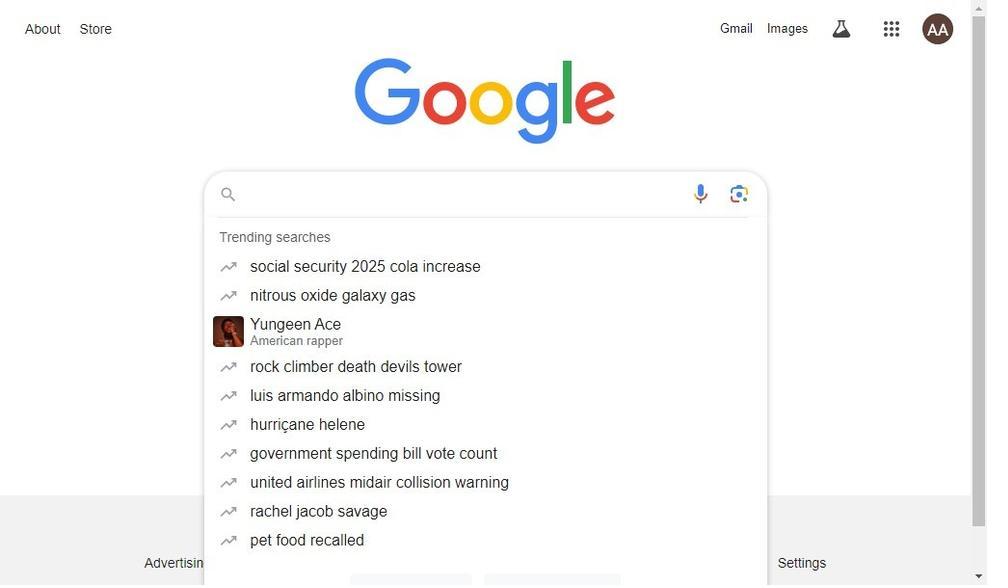 Task type: locate. For each thing, give the bounding box(es) containing it.
search by voice image
[[689, 182, 712, 205]]

None search field
[[19, 166, 952, 585]]

list box
[[204, 253, 767, 556]]

yungeen ace option
[[250, 316, 748, 348]]

Search text field
[[250, 173, 678, 217]]



Task type: describe. For each thing, give the bounding box(es) containing it.
search by image image
[[728, 182, 751, 205]]

search labs image
[[831, 17, 854, 41]]

google image
[[354, 58, 617, 147]]



